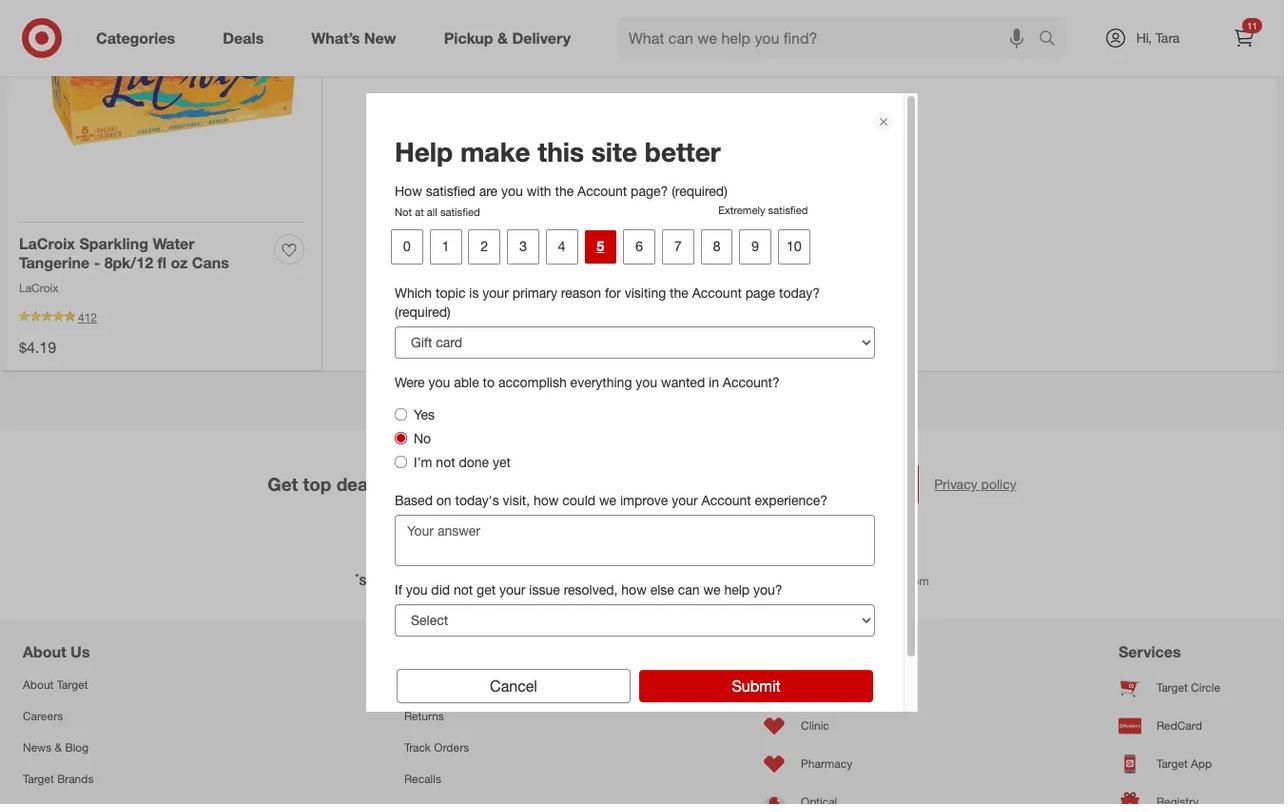 Task type: describe. For each thing, give the bounding box(es) containing it.
returns link
[[404, 701, 525, 732]]

track orders link
[[404, 732, 525, 764]]

services
[[1119, 642, 1182, 661]]

track orders
[[404, 741, 469, 755]]

find
[[801, 681, 823, 695]]

recalls
[[404, 772, 441, 787]]

promotions
[[591, 574, 649, 588]]

tangerine
[[19, 253, 90, 272]]

target brands
[[23, 772, 94, 787]]

target brands link
[[23, 764, 166, 795]]

deals,
[[337, 473, 387, 495]]

target for target brands
[[23, 772, 54, 787]]

brands
[[57, 772, 94, 787]]

fl
[[158, 253, 167, 272]]

apply.
[[517, 574, 547, 588]]

careers
[[23, 709, 63, 723]]

improve
[[461, 394, 509, 410]]

news
[[23, 741, 52, 755]]

water
[[153, 234, 195, 253]]

policy
[[982, 476, 1017, 492]]

orders
[[434, 741, 469, 755]]

trends,
[[445, 473, 505, 495]]

lacroix for lacroix link
[[19, 281, 58, 295]]

up
[[885, 475, 903, 494]]

search button
[[1031, 17, 1076, 63]]

pricing,
[[550, 574, 588, 588]]

pharmacy link
[[763, 745, 881, 783]]

get top deals, latest trends, and more.
[[268, 473, 596, 495]]

target down us at bottom left
[[57, 678, 88, 692]]

pharmacy
[[801, 757, 853, 771]]

target app link
[[1119, 745, 1262, 783]]

2 horizontal spatial and
[[838, 574, 858, 588]]

availability
[[674, 574, 727, 588]]

news & blog link
[[23, 732, 166, 764]]

by
[[779, 574, 792, 588]]

11 link
[[1224, 17, 1266, 59]]

latest
[[392, 473, 440, 495]]

details.
[[411, 574, 450, 588]]

sign up
[[848, 475, 903, 494]]

offer
[[383, 574, 408, 588]]

recalls link
[[404, 764, 525, 795]]

sparkling
[[79, 234, 148, 253]]

may
[[730, 574, 752, 588]]

8pk/12
[[104, 253, 153, 272]]

help us improve this experience.
[[412, 394, 607, 410]]

about us
[[23, 642, 90, 661]]

see
[[359, 574, 380, 588]]

target circle link
[[1119, 669, 1262, 707]]

experience.
[[537, 394, 607, 410]]

about target link
[[23, 669, 166, 701]]

vary
[[755, 574, 776, 588]]

11
[[1247, 20, 1258, 31]]

cans
[[192, 253, 229, 272]]

news & blog
[[23, 741, 89, 755]]

target circle
[[1157, 681, 1221, 695]]

track
[[404, 741, 431, 755]]



Task type: vqa. For each thing, say whether or not it's contained in the screenshot.
the leftmost and
yes



Task type: locate. For each thing, give the bounding box(es) containing it.
and
[[510, 473, 542, 495], [652, 574, 671, 588], [838, 574, 858, 588]]

this
[[512, 394, 534, 410]]

sign up button
[[824, 463, 920, 505]]

about for about target
[[23, 678, 54, 692]]

top
[[303, 473, 332, 495]]

privacy policy link
[[935, 475, 1017, 494]]

-
[[94, 253, 100, 272]]

careers link
[[23, 701, 166, 732]]

lacroix sparkling water tangerine - 8pk/12 fl oz cans image
[[42, 0, 304, 199]]

at
[[861, 574, 871, 588]]

and left at
[[838, 574, 858, 588]]

find a store link
[[763, 669, 881, 707]]

circle
[[1192, 681, 1221, 695]]

1 vertical spatial lacroix
[[19, 281, 58, 295]]

restrictions
[[454, 574, 514, 588]]

clinic link
[[763, 707, 881, 745]]

privacy
[[935, 476, 978, 492]]

and left availability
[[652, 574, 671, 588]]

1 horizontal spatial and
[[652, 574, 671, 588]]

about for about us
[[23, 642, 66, 661]]

more.
[[547, 473, 596, 495]]

find a store
[[801, 681, 863, 695]]

lacroix link
[[19, 281, 58, 295]]

*
[[355, 571, 359, 582]]

returns
[[404, 709, 444, 723]]

target for target circle
[[1157, 681, 1188, 695]]

0 vertical spatial lacroix
[[19, 234, 75, 253]]

lacroix down 'tangerine'
[[19, 281, 58, 295]]

sign
[[848, 475, 881, 494]]

target inside 'link'
[[23, 772, 54, 787]]

1 vertical spatial about
[[23, 678, 54, 692]]

about target
[[23, 678, 88, 692]]

us
[[443, 394, 457, 410]]

target down news
[[23, 772, 54, 787]]

target
[[57, 678, 88, 692], [1157, 681, 1188, 695], [1157, 757, 1188, 771], [23, 772, 54, 787]]

and left more.
[[510, 473, 542, 495]]

redcard
[[1157, 719, 1203, 733]]

0 horizontal spatial and
[[510, 473, 542, 495]]

store
[[836, 681, 863, 695]]

1 about from the top
[[23, 642, 66, 661]]

us
[[70, 642, 90, 661]]

about up about target
[[23, 642, 66, 661]]

target left 'circle'
[[1157, 681, 1188, 695]]

lacroix inside lacroix sparkling water tangerine - 8pk/12 fl oz cans
[[19, 234, 75, 253]]

help
[[412, 394, 440, 410]]

412 link
[[19, 309, 97, 326]]

a
[[826, 681, 833, 695]]

lacroix sparkling water tangerine - 8pk/12 fl oz cans
[[19, 234, 229, 272]]

oz
[[171, 253, 188, 272]]

get
[[268, 473, 298, 495]]

$4.19
[[19, 338, 56, 357]]

2 lacroix from the top
[[19, 281, 58, 295]]

lacroix for lacroix sparkling water tangerine - 8pk/12 fl oz cans
[[19, 234, 75, 253]]

target left app
[[1157, 757, 1188, 771]]

target.com
[[874, 574, 929, 588]]

about
[[23, 642, 66, 661], [23, 678, 54, 692]]

blog
[[65, 741, 89, 755]]

app
[[1192, 757, 1212, 771]]

1 lacroix from the top
[[19, 234, 75, 253]]

None text field
[[611, 463, 809, 505]]

&
[[55, 741, 62, 755]]

target app
[[1157, 757, 1212, 771]]

lacroix
[[19, 234, 75, 253], [19, 281, 58, 295]]

lacroix sparkling water tangerine - 8pk/12 fl oz cans link
[[19, 234, 229, 272]]

clinic
[[801, 719, 830, 733]]

target for target app
[[1157, 757, 1188, 771]]

lacroix up lacroix link
[[19, 234, 75, 253]]

about up careers on the bottom left of page
[[23, 678, 54, 692]]

2 about from the top
[[23, 678, 54, 692]]

privacy policy
[[935, 476, 1017, 492]]

redcard link
[[1119, 707, 1262, 745]]

location
[[795, 574, 835, 588]]

0 vertical spatial about
[[23, 642, 66, 661]]

What can we help you find? suggestions appear below search field
[[618, 17, 1044, 59]]

search
[[1031, 30, 1076, 49]]

412
[[78, 310, 97, 324]]

* see offer details. restrictions apply. pricing, promotions and availability may vary by location and at target.com
[[355, 571, 929, 588]]



